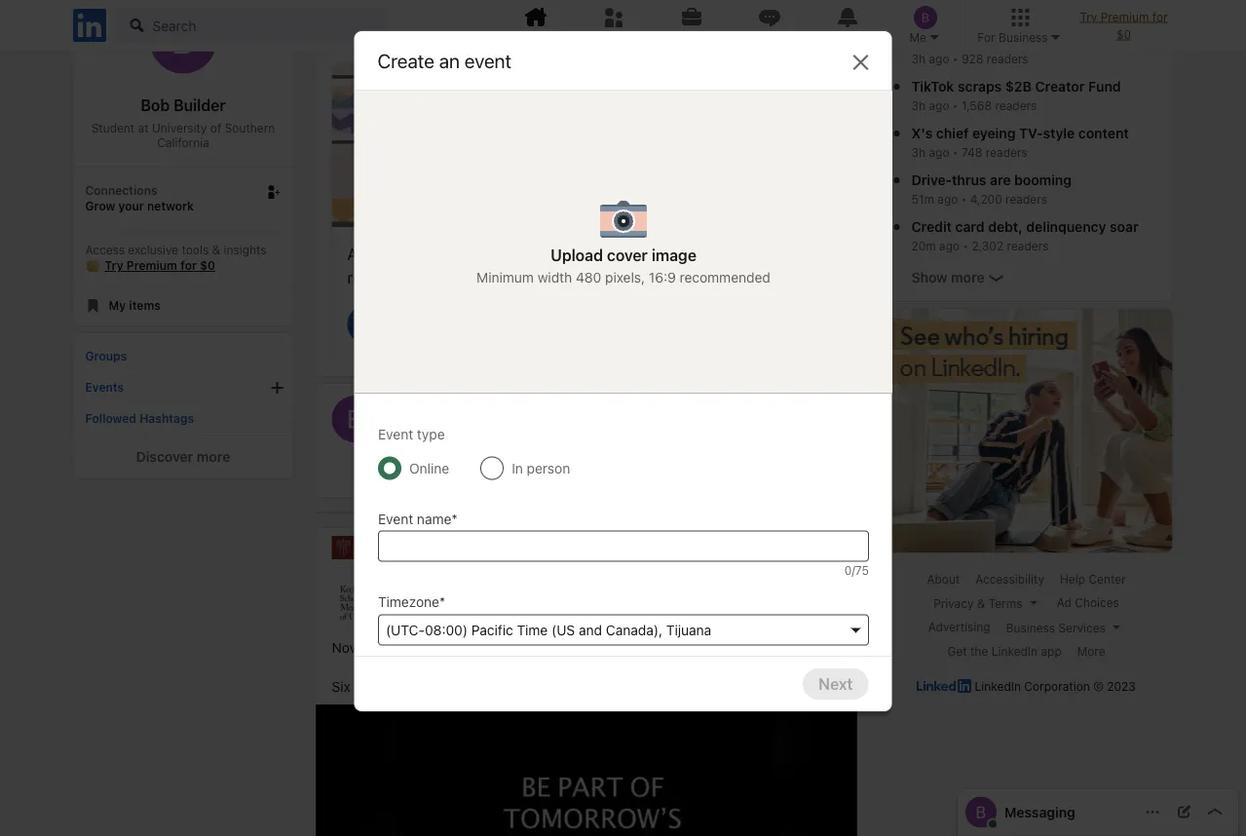 Task type: locate. For each thing, give the bounding box(es) containing it.
748
[[962, 146, 983, 159]]

1 vertical spatial more
[[802, 679, 834, 695]]

0 vertical spatial on
[[650, 718, 666, 734]]

work
[[415, 245, 449, 264]]

0
[[844, 563, 852, 577]]

home link
[[497, 0, 575, 51]]

jobs link
[[653, 0, 731, 51]]

million down suffer
[[478, 698, 518, 715]]

earliest
[[717, 737, 763, 754]]

keck up the focused
[[609, 698, 640, 715]]

• left 1,568
[[953, 99, 959, 113]]

fund
[[1089, 78, 1122, 95]]

0 vertical spatial try
[[1081, 10, 1098, 23]]

0 / 75
[[844, 563, 869, 577]]

3 3h from the top
[[912, 146, 926, 159]]

a
[[377, 737, 384, 754]]

20m ago • 2,302 readers
[[912, 239, 1049, 253]]

defense chipmaking to intel: wsj
[[912, 32, 1133, 48]]

center
[[1089, 572, 1126, 586]]

your down connections
[[118, 200, 144, 213]]

3h ago • 928 readers
[[912, 52, 1029, 66]]

builder
[[174, 95, 226, 114]]

ago down chief
[[929, 146, 950, 159]]

0 vertical spatial is
[[401, 640, 411, 656]]

0 horizontal spatial southern
[[225, 121, 275, 134]]

creator
[[1036, 78, 1085, 95]]

0 vertical spatial california
[[157, 136, 209, 150]]

0 horizontal spatial on
[[650, 718, 666, 734]]

0 horizontal spatial more
[[197, 449, 230, 465]]

forefront
[[418, 796, 473, 812]]

the up 6d • link
[[567, 581, 589, 598]]

taking
[[332, 737, 373, 754]]

is up world-
[[783, 679, 793, 695]]

0 horizontal spatial for
[[181, 259, 197, 273]]

2 horizontal spatial your
[[664, 245, 695, 264]]

of down builder
[[210, 121, 222, 134]]

linkedin down get the linkedin app button
[[975, 680, 1022, 693]]

the down trials
[[624, 776, 644, 793]]

readers down "eyeing"
[[986, 146, 1028, 159]]

ago right 51m
[[938, 193, 959, 206]]

side bar region
[[74, 0, 293, 479]]

1 vertical spatial –
[[613, 776, 620, 793]]

research up trials
[[616, 737, 670, 754]]

to left intel:
[[1049, 32, 1062, 48]]

• left 748
[[953, 146, 959, 159]]

and down the by
[[507, 718, 531, 734]]

my inside side bar "region"
[[109, 299, 126, 313]]

0 vertical spatial $0
[[1117, 27, 1132, 41]]

0 horizontal spatial $0
[[200, 259, 215, 273]]

1 vertical spatial try
[[105, 259, 123, 273]]

2 vertical spatial university
[[592, 581, 658, 598]]

the
[[567, 581, 589, 598], [971, 645, 989, 658], [693, 737, 714, 754], [448, 776, 469, 793], [624, 776, 644, 793], [393, 796, 414, 812]]

0 horizontal spatial my
[[109, 299, 126, 313]]

• left 928 on the right of the page
[[953, 52, 959, 66]]

0 horizontal spatial medicine
[[487, 581, 547, 598]]

ago for credit
[[940, 239, 960, 253]]

app
[[1042, 645, 1062, 658]]

/
[[852, 563, 855, 577]]

1 horizontal spatial keck
[[609, 698, 640, 715]]

photo of bob builder image
[[148, 5, 218, 75]]

million up 'projected'
[[354, 679, 395, 695]]

1 horizontal spatial southern
[[439, 541, 492, 554]]

keck down trials
[[648, 776, 679, 793]]

ad
[[1057, 596, 1072, 610]]

• down thrus
[[962, 193, 967, 206]]

1 horizontal spatial for
[[1153, 10, 1168, 23]]

medicine inside keck school of medicine of the university of southern california 49,207 followers
[[487, 581, 547, 598]]

0 vertical spatial alzheimer's
[[470, 640, 544, 656]]

soar down americans
[[412, 698, 439, 715]]

1 vertical spatial try premium for $0
[[105, 259, 215, 273]]

event for event name
[[378, 511, 413, 527]]

more inside side bar "region"
[[197, 449, 230, 465]]

alzheimer's up suffer
[[470, 640, 544, 656]]

the down prevent
[[393, 796, 414, 812]]

0 horizontal spatial research
[[398, 718, 452, 734]]

readers for debt,
[[1007, 239, 1049, 253]]

0 vertical spatial medicine
[[487, 581, 547, 598]]

disease's
[[473, 776, 531, 793]]

wsj
[[1103, 32, 1133, 48]]

0 vertical spatial more
[[197, 449, 230, 465]]

• down card
[[964, 239, 969, 253]]

alzheimer's down disease's
[[493, 796, 566, 812]]

centers
[[456, 718, 503, 734]]

$0 inside try premium for $0 link
[[1117, 27, 1132, 41]]

that
[[703, 679, 727, 695], [389, 757, 414, 773]]

at down bob
[[138, 121, 149, 134]]

access exclusive tools & insights
[[85, 243, 267, 257]]

advertising link
[[929, 620, 991, 636]]

1 horizontal spatial research
[[616, 737, 670, 754]]

your up recruiters.
[[380, 245, 411, 264]]

1 horizontal spatial california
[[495, 541, 550, 554]]

more down followed hashtags link
[[197, 449, 230, 465]]

2 vertical spatial and
[[507, 718, 531, 734]]

tv-
[[1020, 125, 1044, 141]]

0 vertical spatial that
[[703, 679, 727, 695]]

1 vertical spatial and
[[675, 679, 699, 695]]

medicine
[[487, 581, 547, 598], [746, 776, 803, 793]]

• for scraps
[[953, 99, 959, 113]]

0 horizontal spatial premium
[[126, 259, 177, 273]]

1 vertical spatial messaging
[[1005, 804, 1076, 820]]

2 3h from the top
[[912, 99, 926, 113]]

and inside add your work experience and skills to show your strengths to recruiters.
[[535, 245, 562, 264]]

create an event
[[378, 49, 512, 72]]

1 vertical spatial premium
[[126, 259, 177, 273]]

events
[[85, 381, 124, 395]]

readers down chipmaking
[[987, 52, 1029, 66]]

readers down booming
[[1006, 193, 1048, 206]]

is down 6d •
[[401, 640, 411, 656]]

2 horizontal spatial california
[[743, 581, 806, 598]]

followed hashtags
[[85, 412, 194, 426]]

0 vertical spatial million
[[354, 679, 395, 695]]

bob builder image
[[966, 797, 997, 828]]

1 vertical spatial from
[[546, 737, 575, 754]]

0 vertical spatial university
[[152, 121, 207, 134]]

event name
[[378, 511, 451, 527]]

Event name text field
[[378, 531, 869, 562]]

0 horizontal spatial is
[[364, 796, 374, 812]]

0 vertical spatial from
[[509, 679, 539, 695]]

6d
[[387, 616, 401, 629]]

southern down builder
[[225, 121, 275, 134]]

alzheimer's up the
[[542, 679, 616, 695]]

decline
[[525, 757, 571, 773]]

• for thrus
[[962, 193, 967, 206]]

has
[[690, 698, 712, 715]]

keck
[[387, 581, 419, 598], [609, 698, 640, 715], [648, 776, 679, 793]]

from
[[509, 679, 539, 695], [546, 737, 575, 754]]

2 horizontal spatial university
[[592, 581, 658, 598]]

and up has
[[675, 679, 699, 695]]

0 horizontal spatial that
[[389, 757, 414, 773]]

0 vertical spatial and
[[535, 245, 562, 264]]

event left name
[[378, 511, 413, 527]]

for inside side bar "region"
[[181, 259, 197, 273]]

linkedin image
[[70, 5, 110, 45], [917, 680, 972, 693], [917, 680, 972, 693]]

try premium for $0 up fund
[[1081, 10, 1168, 41]]

event left 'type'
[[378, 426, 413, 442]]

• for chipmaking
[[953, 52, 959, 66]]

premium up 'wsj'
[[1101, 10, 1150, 23]]

– up the decline
[[534, 737, 542, 754]]

southern up month.
[[679, 581, 739, 598]]

premium down exclusive
[[126, 259, 177, 273]]

0 horizontal spatial soar
[[412, 698, 439, 715]]

2 vertical spatial is
[[364, 796, 374, 812]]

0 horizontal spatial keck
[[387, 581, 419, 598]]

0 vertical spatial premium
[[1101, 10, 1150, 23]]

and up width
[[535, 245, 562, 264]]

1 horizontal spatial university
[[363, 541, 421, 554]]

network
[[601, 30, 647, 43]]

my left items
[[109, 299, 126, 313]]

school inside keck school of medicine of the university of southern california 49,207 followers
[[422, 581, 467, 598]]

that down multi-
[[389, 757, 414, 773]]

2 vertical spatial school
[[682, 776, 726, 793]]

of down name
[[424, 541, 436, 554]]

disease.
[[773, 718, 825, 734]]

0 vertical spatial research
[[398, 718, 452, 734]]

1 3h from the top
[[912, 52, 926, 66]]

school down innovative
[[682, 776, 726, 793]]

drive-thrus are booming
[[912, 172, 1072, 188]]

2 vertical spatial alzheimer's
[[493, 796, 566, 812]]

the
[[581, 698, 605, 715]]

california
[[157, 136, 209, 150], [495, 541, 550, 554], [743, 581, 806, 598]]

2 vertical spatial keck
[[648, 776, 679, 793]]

0 vertical spatial try premium for $0
[[1081, 10, 1168, 41]]

angled
[[425, 737, 467, 754]]

my
[[581, 30, 598, 43], [109, 299, 126, 313]]

keck up 49,207
[[387, 581, 419, 598]]

©
[[1094, 680, 1104, 693]]

0 vertical spatial southern
[[225, 121, 275, 134]]

grow your network by adding connections. image
[[266, 184, 281, 200]]

school
[[422, 581, 467, 598], [643, 698, 687, 715], [682, 776, 726, 793]]

on down 'this'
[[674, 737, 690, 754]]

try inside try premium for $0 link
[[1081, 10, 1098, 23]]

1 vertical spatial soar
[[412, 698, 439, 715]]

california inside student at university of southern california
[[157, 136, 209, 150]]

bob builder link
[[85, 5, 281, 116]]

from down institutes on the bottom left
[[546, 737, 575, 754]]

more for …see more
[[802, 679, 834, 695]]

university inside student at university of southern california
[[152, 121, 207, 134]]

more inside button
[[802, 679, 834, 695]]

card
[[956, 219, 985, 235]]

from up the by
[[509, 679, 539, 695]]

messaging right bob builder icon
[[1005, 804, 1076, 820]]

alzheimer's
[[470, 640, 544, 656], [542, 679, 616, 695], [493, 796, 566, 812]]

$0 down &
[[200, 259, 215, 273]]

university inside keck school of medicine of the university of southern california 49,207 followers
[[592, 581, 658, 598]]

event for event type
[[378, 426, 413, 442]]

3h down defense
[[912, 52, 926, 66]]

university down bob builder
[[152, 121, 207, 134]]

0 vertical spatial at
[[138, 121, 149, 134]]

linkedin left app
[[992, 645, 1038, 658]]

media
[[396, 462, 436, 478]]

2050.
[[541, 698, 578, 715]]

linkedin for corporation
[[975, 680, 1022, 693]]

clinical
[[591, 757, 634, 773]]

try premium for $0 down exclusive
[[105, 259, 215, 273]]

messaging link
[[731, 0, 809, 51]]

the right get
[[971, 645, 989, 658]]

get the linkedin app button
[[948, 644, 1062, 660]]

0 horizontal spatial from
[[509, 679, 539, 695]]

6d •
[[387, 616, 413, 629]]

event link
[[525, 446, 609, 493]]

&
[[212, 243, 220, 257]]

that up has
[[703, 679, 727, 695]]

1 vertical spatial keck
[[609, 698, 640, 715]]

drive-
[[912, 172, 952, 188]]

1 vertical spatial $0
[[200, 259, 215, 273]]

school up 'this'
[[643, 698, 687, 715]]

1 vertical spatial my
[[109, 299, 126, 313]]

2 vertical spatial southern
[[679, 581, 739, 598]]

1 horizontal spatial $0
[[1117, 27, 1132, 41]]

1 horizontal spatial is
[[401, 640, 411, 656]]

1 vertical spatial at
[[378, 796, 390, 812]]

0 vertical spatial messaging
[[741, 30, 800, 43]]

0 horizontal spatial university
[[152, 121, 207, 134]]

is down slow
[[364, 796, 374, 812]]

or
[[380, 776, 393, 793]]

linkedin up defense
[[892, 1, 955, 20]]

for inside try premium for $0 link
[[1153, 10, 1168, 23]]

try down access
[[105, 259, 123, 273]]

on left 'this'
[[650, 718, 666, 734]]

0 horizontal spatial try
[[105, 259, 123, 273]]

at inside six million americans suffer from alzheimer's disease, and that number is projected to soar to 14 million by 2050. the keck school has four world- renowned research centers and institutes focused on this devastating disease. taking a multi-angled approach – from basic research on the earliest molecular changes that lead to cognitive decline to clinical trials of innovative treatments to slow or prevent the disease's progression – the keck school of medicine of usc is at the forefront of alzheimer's research.
[[378, 796, 390, 812]]

the up forefront in the left of the page
[[448, 776, 469, 793]]

ago for x's
[[929, 146, 950, 159]]

readers for eyeing
[[986, 146, 1028, 159]]

at down or
[[378, 796, 390, 812]]

3h down tiktok
[[912, 99, 926, 113]]

0 vertical spatial event
[[378, 426, 413, 442]]

1 vertical spatial 3h
[[912, 99, 926, 113]]

0 horizontal spatial try premium for $0
[[105, 259, 215, 273]]

of
[[210, 121, 222, 134], [424, 541, 436, 554], [470, 581, 484, 598], [550, 581, 564, 598], [662, 581, 675, 598], [672, 757, 685, 773], [729, 776, 742, 793], [806, 776, 819, 793], [476, 796, 489, 812]]

480
[[576, 269, 601, 285]]

california down bob builder
[[157, 136, 209, 150]]

0 vertical spatial 3h
[[912, 52, 926, 66]]

ago right 20m at right top
[[940, 239, 960, 253]]

0 vertical spatial my
[[581, 30, 598, 43]]

messaging inside messaging link
[[741, 30, 800, 43]]

video player region
[[316, 705, 857, 836]]

$0
[[1117, 27, 1132, 41], [200, 259, 215, 273]]

1 vertical spatial california
[[495, 541, 550, 554]]

research up multi-
[[398, 718, 452, 734]]

– down clinical
[[613, 776, 620, 793]]

1 horizontal spatial soar
[[1110, 219, 1139, 235]]

1 vertical spatial research
[[616, 737, 670, 754]]

premium inside side bar "region"
[[126, 259, 177, 273]]

readers down tiktok scraps $2b creator fund
[[996, 99, 1037, 113]]

1 horizontal spatial more
[[802, 679, 834, 695]]

0 vertical spatial soar
[[1110, 219, 1139, 235]]

is
[[401, 640, 411, 656], [783, 679, 793, 695], [364, 796, 374, 812]]

1 horizontal spatial that
[[703, 679, 727, 695]]

ago down tiktok
[[929, 99, 950, 113]]

1 vertical spatial that
[[389, 757, 414, 773]]

medicine down treatments
[[746, 776, 803, 793]]

readers down credit card debt, delinquency soar
[[1007, 239, 1049, 253]]

multi-
[[388, 737, 425, 754]]

51m ago • 4,200 readers
[[912, 193, 1048, 206]]

california down in
[[495, 541, 550, 554]]

for
[[1153, 10, 1168, 23], [181, 259, 197, 273]]

0 horizontal spatial –
[[534, 737, 542, 754]]

medicine inside six million americans suffer from alzheimer's disease, and that number is projected to soar to 14 million by 2050. the keck school has four world- renowned research centers and institutes focused on this devastating disease. taking a multi-angled approach – from basic research on the earliest molecular changes that lead to cognitive decline to clinical trials of innovative treatments to slow or prevent the disease's progression – the keck school of medicine of usc is at the forefront of alzheimer's research.
[[746, 776, 803, 793]]

my left network
[[581, 30, 598, 43]]

1 horizontal spatial million
[[478, 698, 518, 715]]

1 vertical spatial for
[[181, 259, 197, 273]]

0 horizontal spatial messaging
[[741, 30, 800, 43]]

your inside connections grow your network
[[118, 200, 144, 213]]

soar right delinquency
[[1110, 219, 1139, 235]]

of down treatments
[[806, 776, 819, 793]]

try inside side bar "region"
[[105, 259, 123, 273]]

california inside keck school of medicine of the university of southern california 49,207 followers
[[743, 581, 806, 598]]

university down event name text box
[[592, 581, 658, 598]]

my network
[[581, 30, 647, 43]]

visit profile for bob builder image
[[332, 396, 379, 443]]

1 vertical spatial medicine
[[746, 776, 803, 793]]

soar inside six million americans suffer from alzheimer's disease, and that number is projected to soar to 14 million by 2050. the keck school has four world- renowned research centers and institutes focused on this devastating disease. taking a multi-angled approach – from basic research on the earliest molecular changes that lead to cognitive decline to clinical trials of innovative treatments to slow or prevent the disease's progression – the keck school of medicine of usc is at the forefront of alzheimer's research.
[[412, 698, 439, 715]]

3h down x's
[[912, 146, 926, 159]]

width
[[537, 269, 572, 285]]

0 vertical spatial for
[[1153, 10, 1168, 23]]

jobs
[[679, 30, 706, 43]]

linkedin image
[[70, 5, 110, 45]]

more right '…see'
[[802, 679, 834, 695]]

your
[[118, 200, 144, 213], [380, 245, 411, 264], [664, 245, 695, 264]]

linkedin
[[892, 1, 955, 20], [992, 645, 1038, 658], [975, 680, 1022, 693]]

2 vertical spatial 3h
[[912, 146, 926, 159]]

ago down defense
[[929, 52, 950, 66]]

molecular
[[767, 737, 829, 754]]

help center
[[1061, 572, 1126, 586]]

california up 🧠❤️
[[743, 581, 806, 598]]

devastating
[[696, 718, 769, 734]]

• inside 6d • link
[[404, 616, 410, 629]]

…see more button
[[757, 677, 834, 697]]

of down event name text box
[[662, 581, 675, 598]]

southern down name
[[439, 541, 492, 554]]

messaging right jobs
[[741, 30, 800, 43]]

0 vertical spatial school
[[422, 581, 467, 598]]

1 horizontal spatial at
[[378, 796, 390, 812]]

2 vertical spatial california
[[743, 581, 806, 598]]

university down event name
[[363, 541, 421, 554]]

school up followers
[[422, 581, 467, 598]]



Task type: vqa. For each thing, say whether or not it's contained in the screenshot.
Advertising link on the right bottom of the page
yes



Task type: describe. For each thing, give the bounding box(es) containing it.
of up 6d • link
[[550, 581, 564, 598]]

renowned
[[332, 718, 394, 734]]

chipmaking
[[970, 32, 1046, 48]]

create
[[378, 49, 435, 72]]

1 horizontal spatial your
[[380, 245, 411, 264]]

readers for $2b
[[996, 99, 1037, 113]]

event type
[[378, 426, 445, 442]]

to up the usc
[[332, 776, 345, 793]]

2 horizontal spatial keck
[[648, 776, 679, 793]]

16:9
[[649, 269, 676, 285]]

upload cover image minimum width 480 pixels, 16:9 recommended
[[476, 246, 770, 285]]

0 horizontal spatial and
[[507, 718, 531, 734]]

create an event dialog
[[354, 31, 892, 836]]

cover
[[607, 246, 648, 264]]

soar inside linkedin news element
[[1110, 219, 1139, 235]]

cognitive
[[464, 757, 521, 773]]

debt,
[[989, 219, 1023, 235]]

strengths
[[699, 245, 766, 264]]

try premium for $0 inside side bar "region"
[[105, 259, 215, 273]]

discover
[[136, 449, 193, 465]]

followers
[[428, 600, 478, 614]]

thrus
[[952, 172, 987, 188]]

southern inside student at university of southern california
[[225, 121, 275, 134]]

student
[[91, 121, 135, 134]]

linkedin news element
[[881, 30, 1173, 260]]

my for my items
[[109, 299, 126, 313]]

notifications
[[813, 30, 883, 43]]

type
[[417, 426, 445, 442]]

my network link
[[575, 0, 653, 51]]

help
[[1061, 572, 1086, 586]]

x's chief eyeing tv-style content
[[912, 125, 1130, 141]]

keck school of medicine of the university of southern california image
[[332, 580, 379, 627]]

university of southern california
[[363, 541, 550, 554]]

suffer
[[469, 679, 506, 695]]

ago for tiktok
[[929, 99, 950, 113]]

of down disease's
[[476, 796, 489, 812]]

the inside button
[[971, 645, 989, 658]]

1 vertical spatial alzheimer's
[[542, 679, 616, 695]]

tools
[[182, 243, 209, 257]]

basic
[[579, 737, 612, 754]]

linkedin inside button
[[992, 645, 1038, 658]]

follow button
[[769, 590, 850, 621]]

linkedin footer content element
[[881, 568, 1173, 695]]

49,207
[[387, 600, 425, 614]]

of up followers
[[470, 581, 484, 598]]

readers for to
[[987, 52, 1029, 66]]

1 horizontal spatial try premium for $0
[[1081, 10, 1168, 41]]

1 horizontal spatial –
[[613, 776, 620, 793]]

scraps
[[958, 78, 1002, 95]]

• for card
[[964, 239, 969, 253]]

booming
[[1015, 172, 1072, 188]]

to inside linkedin news element
[[1049, 32, 1062, 48]]

to down americans
[[396, 698, 408, 715]]

1 horizontal spatial premium
[[1101, 10, 1150, 23]]

to down angled
[[448, 757, 460, 773]]

add
[[348, 245, 376, 264]]

lead
[[418, 757, 444, 773]]

1 vertical spatial million
[[478, 698, 518, 715]]

my items link
[[74, 286, 293, 326]]

linkedin for news
[[892, 1, 955, 20]]

advertising
[[929, 621, 991, 634]]

3h ago • 1,568 readers
[[912, 99, 1037, 113]]

accessibility
[[976, 572, 1045, 586]]

awareness
[[601, 640, 668, 656]]

followed
[[85, 412, 136, 426]]

of down innovative
[[729, 776, 742, 793]]

to left 14
[[443, 698, 456, 715]]

recruiters.
[[348, 269, 419, 287]]

6d • link
[[387, 615, 738, 631]]

minimum
[[476, 269, 534, 285]]

keck inside keck school of medicine of the university of southern california 49,207 followers
[[387, 581, 419, 598]]

to up the progression
[[574, 757, 587, 773]]

at inside student at university of southern california
[[138, 121, 149, 134]]

0 horizontal spatial million
[[354, 679, 395, 695]]

of inside student at university of southern california
[[210, 121, 222, 134]]

…see
[[765, 679, 798, 695]]

3h for tiktok
[[912, 99, 926, 113]]

tiktok scraps $2b creator fund
[[912, 78, 1122, 95]]

3h for x's
[[912, 146, 926, 159]]

notifications link
[[809, 0, 887, 51]]

bob
[[141, 95, 170, 114]]

0 vertical spatial –
[[534, 737, 542, 754]]

2,302
[[972, 239, 1004, 253]]

🧠❤️
[[720, 640, 747, 656]]

1 vertical spatial university
[[363, 541, 421, 554]]

experience
[[453, 245, 531, 264]]

928
[[962, 52, 984, 66]]

my items
[[109, 299, 161, 313]]

skills
[[566, 245, 600, 264]]

2 horizontal spatial and
[[675, 679, 699, 695]]

$0 inside side bar "region"
[[200, 259, 215, 273]]

online
[[409, 460, 449, 476]]

this
[[670, 718, 693, 734]]

events link
[[85, 376, 254, 400]]

my for my network
[[581, 30, 598, 43]]

3h for defense
[[912, 52, 926, 66]]

more for discover more
[[197, 449, 230, 465]]

75
[[855, 563, 869, 577]]

trials
[[637, 757, 668, 773]]

1 vertical spatial southern
[[439, 541, 492, 554]]

1 vertical spatial is
[[783, 679, 793, 695]]

view university of southern california image
[[332, 536, 355, 560]]

4,200
[[971, 193, 1003, 206]]

the up innovative
[[693, 737, 714, 754]]

about
[[927, 572, 960, 586]]

2023
[[1108, 680, 1136, 693]]

name
[[417, 511, 451, 527]]

1 vertical spatial school
[[643, 698, 687, 715]]

ago for drive-
[[938, 193, 959, 206]]

changes
[[332, 757, 385, 773]]

event for event
[[564, 462, 601, 478]]

20m
[[912, 239, 937, 253]]

eyeing
[[973, 125, 1016, 141]]

events element
[[74, 373, 293, 404]]

institutes
[[534, 718, 592, 734]]

timezone
[[378, 594, 439, 610]]

to right strengths
[[770, 245, 785, 264]]

1 horizontal spatial messaging
[[1005, 804, 1076, 820]]

prevent
[[397, 776, 445, 793]]

to up pixels,
[[604, 245, 619, 264]]

keck school of medicine of the university of southern california 49,207 followers
[[387, 581, 806, 614]]

southern inside keck school of medicine of the university of southern california 49,207 followers
[[679, 581, 739, 598]]

tiktok
[[912, 78, 955, 95]]

americans
[[399, 679, 465, 695]]

• for chief
[[953, 146, 959, 159]]

groups link
[[85, 345, 285, 369]]

image
[[651, 246, 696, 264]]

student at university of southern california
[[91, 121, 275, 150]]

get the linkedin app
[[948, 645, 1062, 658]]

ago for defense
[[929, 52, 950, 66]]

research.
[[570, 796, 629, 812]]

get
[[948, 645, 968, 658]]

follow
[[794, 596, 842, 615]]

add your work experience and skills to show your strengths to recruiters.
[[348, 245, 785, 287]]

1 vertical spatial on
[[674, 737, 690, 754]]

month.
[[672, 640, 716, 656]]

university of southern california link
[[363, 541, 550, 554]]

linkedin news
[[892, 1, 1000, 20]]

content
[[1079, 125, 1130, 141]]

defense
[[912, 32, 966, 48]]

readers for are
[[1006, 193, 1048, 206]]

of right trials
[[672, 757, 685, 773]]

upload
[[550, 246, 603, 264]]

groups
[[85, 350, 127, 363]]

insights
[[224, 243, 267, 257]]

the inside keck school of medicine of the university of southern california 49,207 followers
[[567, 581, 589, 598]]



